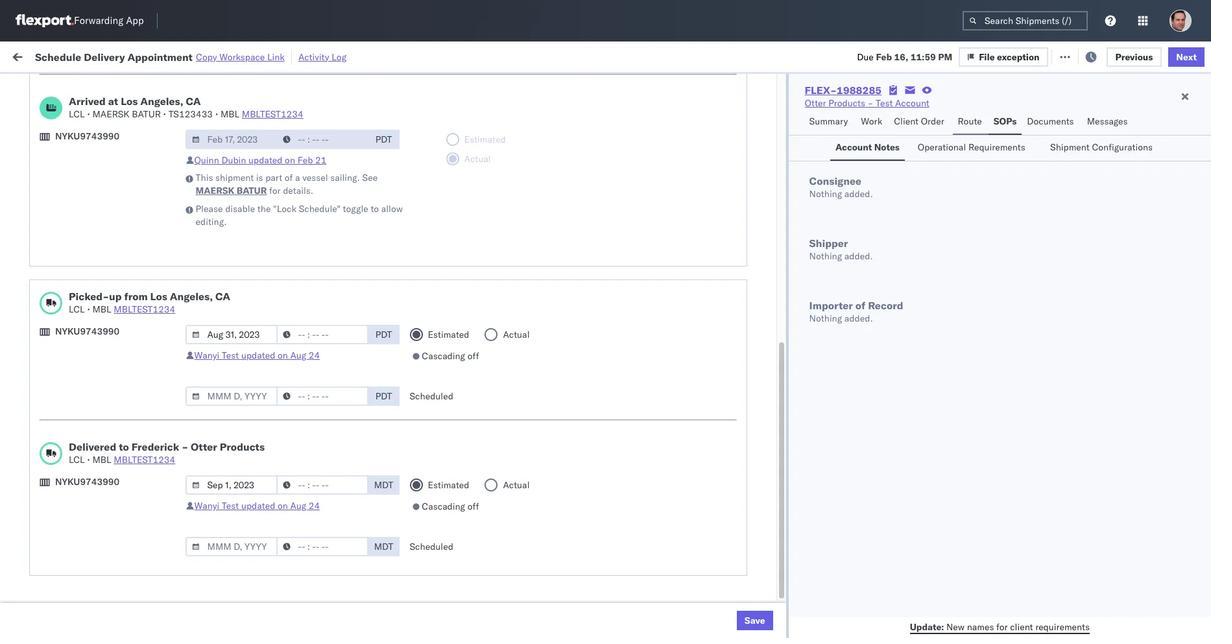 Task type: locate. For each thing, give the bounding box(es) containing it.
demu1232567 left 'names'
[[887, 626, 953, 638]]

bookings test consignee
[[494, 141, 598, 153], [581, 570, 684, 581], [581, 598, 684, 610]]

1 vertical spatial documents
[[30, 290, 77, 301]]

ts123433
[[169, 108, 213, 120]]

2 vertical spatial flex-1977428
[[735, 427, 802, 438]]

16, down details.
[[299, 198, 313, 210]]

flex-1911408 right flex
[[735, 113, 802, 124]]

3 1911408 from the top
[[763, 398, 802, 410]]

1 horizontal spatial otter
[[805, 97, 827, 109]]

bookings test consignee for schedule pickup from los angeles, ca
[[581, 570, 684, 581]]

2 vertical spatial mbltest1234
[[114, 454, 175, 466]]

2 14, from the top
[[299, 141, 313, 153]]

1 vertical spatial confirm pickup from los angeles, ca
[[30, 398, 184, 409]]

of inside button
[[86, 483, 94, 495]]

mbl inside picked-up from los angeles, ca lcl • mbl mbltest1234
[[92, 304, 111, 315]]

my
[[13, 47, 34, 65]]

0 horizontal spatial 1988285
[[763, 198, 802, 210]]

2, for fourth schedule delivery appointment 'button''s "schedule delivery appointment" link
[[300, 598, 308, 610]]

schedule for third schedule pickup from los angeles, ca link from the top of the page
[[30, 191, 68, 203]]

maersk down "this" at the left top of page
[[196, 185, 235, 197]]

schedule delivery appointment link for second schedule delivery appointment 'button' from the bottom
[[30, 340, 160, 353]]

11:59 pm pst, feb 14, 2023 up quinn dubin updated on feb 21
[[214, 113, 337, 124]]

delivered
[[69, 441, 116, 454]]

2 added. from the top
[[845, 251, 873, 262]]

numbers inside container numbers
[[821, 111, 853, 121]]

nothing down "mofu0618318"
[[810, 188, 843, 200]]

1 vertical spatial wanyi
[[194, 500, 219, 512]]

1 flex-1911408 from the top
[[735, 113, 802, 124]]

products up am
[[220, 441, 265, 454]]

wi
[[1106, 141, 1115, 153]]

added. down record
[[845, 313, 873, 325]]

pdt
[[376, 134, 392, 145], [376, 329, 392, 341], [376, 391, 392, 402]]

cascading for products
[[422, 501, 465, 513]]

nothing down importer
[[810, 313, 843, 325]]

- inside delivered to frederick - otter products lcl • mbl mbltest1234
[[182, 441, 188, 454]]

mbl for delivered to frederick - otter products
[[92, 454, 111, 466]]

1 added. from the top
[[845, 188, 873, 200]]

1 2001714 from the top
[[763, 227, 802, 239]]

4 schedule pickup from los angeles, ca from the top
[[30, 305, 175, 330]]

1 horizontal spatial at
[[258, 50, 267, 62]]

schedule delivery appointment for fourth schedule delivery appointment 'button''s "schedule delivery appointment" link
[[30, 597, 160, 609]]

schedule for 7th schedule pickup from los angeles, ca link
[[30, 534, 68, 546]]

0 vertical spatial flex-2001714
[[735, 227, 802, 239]]

2 vertical spatial mmm d, yyyy text field
[[185, 537, 277, 557]]

on up this shipment is part of a vessel sailing. see maersk batur for details.
[[285, 154, 295, 166]]

updated up 11:59 pm pst, feb 27, 2023
[[241, 500, 275, 512]]

to right delivered
[[119, 441, 129, 454]]

flex-1977428 button
[[714, 309, 805, 327], [714, 309, 805, 327], [714, 338, 805, 356], [714, 338, 805, 356], [714, 424, 805, 442], [714, 424, 805, 442]]

mbltest1234 for otter
[[114, 454, 175, 466]]

1 vertical spatial at
[[108, 95, 118, 108]]

MMM D, YYYY text field
[[185, 130, 277, 149], [185, 325, 277, 345], [185, 537, 277, 557]]

1919147
[[763, 512, 802, 524]]

products
[[829, 97, 866, 109], [220, 441, 265, 454]]

ocean fcl
[[408, 141, 453, 153], [408, 398, 453, 410], [408, 512, 453, 524], [408, 541, 453, 553], [408, 570, 453, 581], [408, 598, 453, 610]]

1 vertical spatial bookings
[[581, 570, 619, 581]]

nothing down shipper
[[810, 251, 843, 262]]

2 7:30 pm pst, feb 21, 2023 from the top
[[214, 341, 332, 353]]

16, up details.
[[299, 170, 313, 181]]

mmm d, yyyy text field for mdt
[[185, 476, 277, 495]]

work
[[142, 50, 165, 62], [861, 116, 883, 127]]

3 schedule delivery appointment from the top
[[30, 340, 160, 352]]

updated up is at left top
[[249, 154, 283, 166]]

2 wanyi from the top
[[194, 500, 219, 512]]

schedule delivery appointment copy workspace link
[[35, 50, 285, 63]]

1 demo from the top
[[530, 570, 555, 581]]

1 cascading from the top
[[422, 350, 465, 362]]

2 schedule pickup from los angeles, ca from the top
[[30, 105, 175, 130]]

container
[[821, 101, 856, 110]]

demu1232567 for schedule delivery appointment
[[821, 141, 887, 153]]

mbl right ts123433
[[221, 108, 240, 120]]

2 vertical spatial 16,
[[299, 198, 313, 210]]

schedule for fifth schedule pickup from los angeles, ca link from the top of the page
[[30, 362, 68, 374]]

0 vertical spatial 2150210
[[763, 284, 802, 296]]

importer of record nothing added.
[[810, 299, 904, 325]]

schedule for schedule pickup from los angeles international airport "link"
[[30, 220, 68, 231]]

mdt
[[374, 480, 394, 491], [374, 541, 394, 553]]

3 flex-1911466 from the top
[[735, 598, 802, 610]]

1 vertical spatial 12:30 pm pst, feb 17, 2023
[[214, 255, 337, 267]]

flex-1891264 button
[[714, 366, 805, 385], [714, 366, 805, 385]]

1 ocean fcl from the top
[[408, 141, 453, 153]]

bicu1234565,
[[821, 626, 885, 638]]

0 vertical spatial 11:59 pm pst, feb 14, 2023
[[214, 113, 337, 124]]

11:59 pm pst, feb 23, 2023
[[214, 398, 337, 410]]

quinn dubin updated on feb 21
[[194, 154, 327, 166]]

0 vertical spatial 1977428
[[763, 313, 802, 324]]

0 vertical spatial wanyi test updated on aug 24 button
[[194, 350, 320, 362]]

pm
[[939, 51, 953, 63], [242, 113, 256, 124], [242, 141, 256, 153], [242, 170, 256, 181], [242, 198, 256, 210], [242, 227, 256, 239], [242, 255, 256, 267], [242, 284, 256, 296], [236, 313, 250, 324], [236, 341, 250, 353], [242, 398, 256, 410], [242, 512, 256, 524], [242, 541, 256, 553], [242, 570, 256, 581], [242, 598, 256, 610]]

0 vertical spatial off
[[468, 350, 479, 362]]

1 12:30 from the top
[[214, 227, 240, 239]]

2001714 left shipper
[[763, 227, 802, 239]]

• down picked-
[[87, 304, 90, 315]]

• left ts123433
[[163, 108, 166, 120]]

import work button
[[105, 42, 170, 71]]

upload for upload customs clearance documents
[[30, 277, 59, 289]]

2 aug from the top
[[290, 500, 306, 512]]

integration
[[581, 227, 626, 239], [581, 255, 626, 267], [494, 484, 539, 496]]

11:59 pm pst, feb 14, 2023 up quinn dubin updated on feb 21 button
[[214, 141, 337, 153]]

schedule pickup from los angeles, ca for first schedule pickup from los angeles, ca button from the bottom
[[30, 562, 175, 587]]

1 vertical spatial flexport demo consignee
[[494, 598, 601, 610]]

12:30 pm pst, feb 17, 2023 down the "lock
[[214, 227, 337, 239]]

2 vertical spatial 11:59 pm pst, mar 2, 2023
[[214, 598, 333, 610]]

wanyi test updated on aug 24 button down am
[[194, 500, 320, 512]]

6 schedule pickup from los angeles, ca button from the top
[[30, 533, 190, 560]]

11:59 pm pst, feb 16, 2023 for schedule pickup from los angeles, ca
[[214, 198, 337, 210]]

cascading for ca
[[422, 350, 465, 362]]

documents up "shipment"
[[1028, 116, 1075, 127]]

otter up 9:00
[[191, 441, 217, 454]]

0 vertical spatial wanyi
[[194, 350, 219, 362]]

see
[[363, 172, 378, 184]]

wanyi test updated on aug 24 down am
[[194, 500, 320, 512]]

2 mdt from the top
[[374, 541, 394, 553]]

4 ocean fcl from the top
[[408, 541, 453, 553]]

products inside delivered to frederick - otter products lcl • mbl mbltest1234
[[220, 441, 265, 454]]

cascading off for picked-up from los angeles, ca
[[422, 350, 479, 362]]

aug up 27, on the left bottom
[[290, 500, 306, 512]]

0 vertical spatial actual
[[503, 329, 530, 341]]

updated for delivered to frederick - otter products
[[241, 500, 275, 512]]

0 vertical spatial 11:59 pm pst, feb 16, 2023
[[214, 170, 337, 181]]

0 vertical spatial 14,
[[299, 113, 313, 124]]

of left a
[[285, 172, 293, 184]]

mbl down delivered
[[92, 454, 111, 466]]

flex-1988285 down flex-2006134
[[735, 198, 802, 210]]

batur inside arrived at los angeles, ca lcl • maersk batur • ts123433 • mbl mbltest1234
[[132, 108, 161, 120]]

0 vertical spatial mbltest1234 button
[[242, 108, 304, 120]]

2 12:30 from the top
[[214, 255, 240, 267]]

flex-1988285 button
[[714, 195, 805, 213], [714, 195, 805, 213]]

2 vertical spatial bookings
[[581, 598, 619, 610]]

2 vertical spatial confirm pickup from los angeles, ca button
[[30, 425, 184, 440]]

0 vertical spatial confirm pickup from los angeles, ca link
[[30, 168, 184, 181]]

11:59
[[911, 51, 936, 63], [214, 113, 240, 124], [214, 141, 240, 153], [214, 170, 240, 181], [214, 198, 240, 210], [214, 398, 240, 410], [214, 512, 240, 524], [214, 541, 240, 553], [214, 570, 240, 581], [214, 598, 240, 610]]

1 horizontal spatial batur
[[237, 185, 267, 197]]

lcl inside picked-up from los angeles, ca lcl • mbl mbltest1234
[[69, 304, 85, 315]]

2 vertical spatial mar
[[280, 598, 298, 610]]

1 fcl from the top
[[436, 141, 453, 153]]

customs
[[62, 277, 98, 289]]

arrived at los angeles, ca lcl • maersk batur • ts123433 • mbl mbltest1234
[[69, 95, 304, 120]]

bookings test consignee for schedule delivery appointment
[[581, 598, 684, 610]]

at for 770
[[258, 50, 267, 62]]

on up 11:59 pm pst, feb 27, 2023
[[278, 500, 288, 512]]

angeles, inside arrived at los angeles, ca lcl • maersk batur • ts123433 • mbl mbltest1234
[[140, 95, 183, 108]]

1 cascading off from the top
[[422, 350, 479, 362]]

1 aug from the top
[[290, 350, 306, 362]]

0 horizontal spatial documents
[[30, 290, 77, 301]]

1911408
[[763, 113, 802, 124], [763, 141, 802, 153], [763, 398, 802, 410], [763, 455, 802, 467]]

1 vertical spatial 12:30
[[214, 255, 240, 267]]

batch
[[1139, 50, 1164, 62]]

numbers down container
[[821, 111, 853, 121]]

11:59 pm pst, feb 16, 2023 down quinn dubin updated on feb 21
[[214, 170, 337, 181]]

new
[[947, 621, 965, 633]]

1 flex-1977428 from the top
[[735, 313, 802, 324]]

upload left customs
[[30, 277, 59, 289]]

from for 8th schedule pickup from los angeles, ca link from the top
[[101, 562, 120, 574]]

batur down is at left top
[[237, 185, 267, 197]]

3 flex-1911408 from the top
[[735, 398, 802, 410]]

14, for schedule delivery appointment
[[299, 141, 313, 153]]

12:30 pm pst, feb 17, 2023 up 12:00 pm pst, feb 20, 2023
[[214, 255, 337, 267]]

1 demo123 from the top
[[907, 113, 951, 124]]

bookings for schedule delivery appointment
[[581, 598, 619, 610]]

2 vertical spatial bookings test consignee
[[581, 598, 684, 610]]

0 vertical spatial demo
[[530, 570, 555, 581]]

0 vertical spatial 11:59 pm pst, mar 2, 2023
[[214, 541, 333, 553]]

1 schedule delivery appointment link from the top
[[30, 140, 160, 153]]

from for third schedule pickup from los angeles, ca link from the top of the page
[[101, 191, 120, 203]]

schedule delivery appointment link for fourth schedule delivery appointment 'button'
[[30, 597, 160, 610]]

nothing for shipper
[[810, 251, 843, 262]]

account notes button
[[831, 136, 905, 161]]

at inside arrived at los angeles, ca lcl • maersk batur • ts123433 • mbl mbltest1234
[[108, 95, 118, 108]]

mbltest1234 inside picked-up from los angeles, ca lcl • mbl mbltest1234
[[114, 304, 175, 315]]

mmm d, yyyy text field down 12:00
[[185, 325, 277, 345]]

mbltest1234 down frederick
[[114, 454, 175, 466]]

11:59 pm pst, feb 16, 2023
[[214, 170, 337, 181], [214, 198, 337, 210]]

17, for schedule delivery appointment
[[299, 255, 313, 267]]

7:30 pm pst, feb 21, 2023 for schedule pickup from los angeles, ca
[[214, 313, 332, 324]]

1 vertical spatial 16,
[[299, 170, 313, 181]]

added. inside shipper nothing added.
[[845, 251, 873, 262]]

11:59 pm pst, mar 2, 2023 for 7th schedule pickup from los angeles, ca link
[[214, 541, 333, 553]]

6 ocean fcl from the top
[[408, 598, 453, 610]]

21, up 23,
[[293, 341, 307, 353]]

0 vertical spatial mmm d, yyyy text field
[[185, 130, 277, 149]]

0 vertical spatial cascading
[[422, 350, 465, 362]]

of left record
[[856, 299, 866, 312]]

1 vertical spatial demo123
[[907, 141, 951, 153]]

1911408 down 1891264
[[763, 398, 802, 410]]

0 vertical spatial western
[[692, 227, 726, 239]]

1 scheduled from the top
[[410, 391, 454, 402]]

otter
[[805, 97, 827, 109], [191, 441, 217, 454]]

24 up 27, on the left bottom
[[309, 500, 320, 512]]

proof
[[62, 483, 84, 495]]

added. down shipper
[[845, 251, 873, 262]]

the
[[258, 203, 271, 215]]

flex-
[[805, 84, 837, 97], [735, 113, 763, 124], [735, 141, 763, 153], [735, 170, 763, 181], [735, 198, 763, 210], [735, 227, 763, 239], [735, 255, 763, 267], [735, 284, 763, 296], [735, 313, 763, 324], [735, 341, 763, 353], [735, 370, 763, 381], [735, 398, 763, 410], [735, 427, 763, 438], [735, 455, 763, 467], [735, 484, 763, 496], [735, 512, 763, 524], [735, 541, 763, 553], [735, 570, 763, 581], [735, 598, 763, 610], [735, 627, 763, 638]]

actual for delivered to frederick - otter products
[[503, 480, 530, 491]]

flex
[[714, 106, 729, 116]]

1 vertical spatial confirm pickup from los angeles, ca button
[[30, 397, 184, 411]]

mbltest1234 up quinn dubin updated on feb 21
[[242, 108, 304, 120]]

appointment for "schedule delivery appointment" link related to 3rd schedule delivery appointment 'button' from the bottom
[[106, 255, 160, 266]]

2 2150210 from the top
[[763, 484, 802, 496]]

from for 7th schedule pickup from los angeles, ca link from the bottom of the page
[[101, 105, 120, 117]]

mbltest1234 button
[[242, 108, 304, 120], [114, 304, 175, 315], [114, 454, 175, 466]]

ocean lcl
[[408, 341, 452, 353]]

3 ocean from the top
[[408, 398, 434, 410]]

mbltest1234 button down up
[[114, 304, 175, 315]]

2 cascading off from the top
[[422, 501, 479, 513]]

17, down schedule"
[[299, 227, 313, 239]]

1911408 up 1919147
[[763, 455, 802, 467]]

schedule delivery appointment
[[30, 141, 160, 152], [30, 255, 160, 266], [30, 340, 160, 352], [30, 597, 160, 609]]

1 vertical spatial mdt
[[374, 541, 394, 553]]

12:30 pm pst, feb 17, 2023 for schedule delivery appointment
[[214, 255, 337, 267]]

nyku9743990 for delivered to frederick - otter products
[[55, 476, 120, 488]]

mbl inside delivered to frederick - otter products lcl • mbl mbltest1234
[[92, 454, 111, 466]]

for down part
[[269, 185, 281, 197]]

0 horizontal spatial numbers
[[821, 111, 853, 121]]

mbltest1234 down up
[[114, 304, 175, 315]]

1 horizontal spatial products
[[829, 97, 866, 109]]

work
[[37, 47, 71, 65]]

off for picked-up from los angeles, ca
[[468, 350, 479, 362]]

12:30 down disable
[[214, 227, 240, 239]]

1 schedule pickup from los angeles, ca from the top
[[30, 77, 175, 102]]

nyku9743990 down "mofu0618318"
[[821, 198, 885, 210]]

mbltest1234 button down frederick
[[114, 454, 175, 466]]

0 vertical spatial mbltest1234
[[242, 108, 304, 120]]

1 vertical spatial for
[[997, 621, 1008, 633]]

vessel
[[303, 172, 328, 184]]

nothing inside importer of record nothing added.
[[810, 313, 843, 325]]

1 vertical spatial of
[[856, 299, 866, 312]]

on up 11:59 pm pst, feb 23, 2023
[[278, 350, 288, 362]]

updated for picked-up from los angeles, ca
[[241, 350, 275, 362]]

honeywell
[[494, 341, 537, 353]]

batur left ts123433
[[132, 108, 161, 120]]

test
[[876, 97, 893, 109], [535, 141, 552, 153], [628, 227, 645, 239], [628, 255, 645, 267], [547, 341, 565, 353], [222, 350, 239, 362], [541, 484, 558, 496], [222, 500, 239, 512], [621, 570, 638, 581], [621, 598, 638, 610]]

batur inside this shipment is part of a vessel sailing. see maersk batur for details.
[[237, 185, 267, 197]]

2 1977428 from the top
[[763, 341, 802, 353]]

1 vertical spatial pdt
[[376, 329, 392, 341]]

2,
[[300, 541, 308, 553], [300, 570, 308, 581], [300, 598, 308, 610]]

1 vertical spatial cascading
[[422, 501, 465, 513]]

delivery for fourth schedule delivery appointment 'button'
[[71, 597, 104, 609]]

3 schedule pickup from los angeles, ca link from the top
[[30, 190, 190, 216]]

upload inside upload customs clearance documents
[[30, 277, 59, 289]]

frederick
[[132, 441, 179, 454]]

nyku9743990 down picked-
[[55, 326, 120, 338]]

los inside schedule pickup from los angeles international airport
[[122, 220, 137, 231]]

flexport demo consignee
[[494, 570, 601, 581], [494, 598, 601, 610]]

-- : -- -- text field
[[276, 476, 368, 495]]

• down delivered
[[87, 454, 90, 466]]

3 nothing from the top
[[810, 313, 843, 325]]

flex-2150210
[[735, 284, 802, 296], [735, 484, 802, 496]]

otter up the summary at the right top of the page
[[805, 97, 827, 109]]

added. inside importer of record nothing added.
[[845, 313, 873, 325]]

3 mar from the top
[[280, 598, 298, 610]]

flex-1911408 up flex-2006134
[[735, 141, 802, 153]]

mmm d, yyyy text field for picked-up from los angeles, ca
[[185, 325, 277, 345]]

delivery inside upload proof of delivery link
[[97, 483, 130, 495]]

1 vertical spatial cascading off
[[422, 501, 479, 513]]

1 flex-2001714 from the top
[[735, 227, 802, 239]]

0 horizontal spatial batur
[[132, 108, 161, 120]]

wanyi test updated on aug 24 up 11:59 pm pst, feb 23, 2023
[[194, 350, 320, 362]]

demu1232567 down container
[[821, 112, 887, 124]]

0 vertical spatial scheduled
[[410, 391, 454, 402]]

2 flex-2150210 from the top
[[735, 484, 802, 496]]

2 vertical spatial of
[[86, 483, 94, 495]]

0 vertical spatial flexport
[[494, 570, 528, 581]]

aug up 23,
[[290, 350, 306, 362]]

1911408 left the summary at the right top of the page
[[763, 113, 802, 124]]

0 horizontal spatial at
[[108, 95, 118, 108]]

1 11:59 pm pst, mar 2, 2023 from the top
[[214, 541, 333, 553]]

0 vertical spatial bookings test consignee
[[494, 141, 598, 153]]

schedule delivery appointment link for 3rd schedule delivery appointment 'button' from the bottom
[[30, 254, 160, 267]]

next button
[[1169, 47, 1205, 67]]

mbl for picked-up from los angeles, ca
[[92, 304, 111, 315]]

from inside schedule pickup from los angeles international airport
[[101, 220, 120, 231]]

at for arrived
[[108, 95, 118, 108]]

1 confirm pickup from los angeles, ca link from the top
[[30, 168, 184, 181]]

1988285 up otter products - test account
[[837, 84, 882, 97]]

schedule pickup from los angeles, ca link
[[30, 76, 190, 102], [30, 105, 190, 131], [30, 190, 190, 216], [30, 305, 190, 331], [30, 362, 190, 388], [30, 505, 190, 531], [30, 533, 190, 559], [30, 562, 190, 588]]

filtered
[[13, 80, 45, 91]]

16, right 'due'
[[895, 51, 909, 63]]

added. down "mofu0618318"
[[845, 188, 873, 200]]

numbers
[[955, 106, 987, 116], [821, 111, 853, 121]]

0 vertical spatial flex-2150210
[[735, 284, 802, 296]]

lcl inside arrived at los angeles, ca lcl • maersk batur • ts123433 • mbl mbltest1234
[[69, 108, 85, 120]]

pdt for 21
[[376, 134, 392, 145]]

1 vertical spatial integration test account - western digital
[[581, 255, 755, 267]]

mbltest1234 inside arrived at los angeles, ca lcl • maersk batur • ts123433 • mbl mbltest1234
[[242, 108, 304, 120]]

part
[[266, 172, 282, 184]]

2 7:30 from the top
[[214, 341, 234, 353]]

1977428 for schedule pickup from los angeles, ca
[[763, 313, 802, 324]]

scheduled for delivered to frederick - otter products
[[410, 541, 454, 553]]

from for fifth schedule pickup from los angeles, ca link from the top of the page
[[101, 362, 120, 374]]

account inside button
[[836, 141, 872, 153]]

nyku9743990 down the workitem button at the top left of page
[[55, 130, 120, 142]]

0 vertical spatial 2,
[[300, 541, 308, 553]]

cascading off
[[422, 350, 479, 362], [422, 501, 479, 513]]

12:30 up 12:00
[[214, 255, 240, 267]]

please
[[196, 203, 223, 215]]

2 estimated from the top
[[428, 480, 470, 491]]

2 schedule pickup from los angeles, ca link from the top
[[30, 105, 190, 131]]

to
[[371, 203, 379, 215], [119, 441, 129, 454]]

1 upload from the top
[[30, 277, 59, 289]]

feb
[[877, 51, 893, 63], [280, 113, 296, 124], [280, 141, 296, 153], [298, 154, 313, 166], [280, 170, 296, 181], [280, 198, 296, 210], [280, 227, 296, 239], [280, 255, 296, 267], [280, 284, 296, 296], [275, 313, 291, 324], [275, 341, 291, 353], [280, 398, 296, 410], [275, 484, 291, 496], [280, 512, 296, 524]]

appointment for fourth schedule delivery appointment 'button''s "schedule delivery appointment" link
[[106, 597, 160, 609]]

11:59 pm pst, feb 16, 2023 for confirm pickup from los angeles, ca
[[214, 170, 337, 181]]

2 mmm d, yyyy text field from the top
[[185, 476, 277, 495]]

update:
[[910, 621, 945, 633]]

2 1911408 from the top
[[763, 141, 802, 153]]

batur
[[132, 108, 161, 120], [237, 185, 267, 197]]

test 20 wi team assignment
[[1074, 141, 1187, 153]]

at left the link on the top of the page
[[258, 50, 267, 62]]

schedule pickup from los angeles, ca for 6th schedule pickup from los angeles, ca button from the bottom of the page
[[30, 105, 175, 130]]

1911408 up 2006134
[[763, 141, 802, 153]]

toggle
[[343, 203, 368, 215]]

batch action
[[1139, 50, 1195, 62]]

0 vertical spatial 7:30 pm pst, feb 21, 2023
[[214, 313, 332, 324]]

2 vertical spatial updated
[[241, 500, 275, 512]]

1 vertical spatial flex-1977428
[[735, 341, 802, 353]]

numbers left 'sops'
[[955, 106, 987, 116]]

1 vertical spatial mbltest1234 button
[[114, 304, 175, 315]]

air
[[408, 255, 419, 267], [408, 484, 419, 496]]

flex-1911408 down flex-1891264
[[735, 398, 802, 410]]

delivery inside confirm delivery link
[[65, 455, 99, 466]]

0 vertical spatial confirm pickup from los angeles, ca
[[30, 169, 184, 181]]

on left the log
[[318, 50, 329, 62]]

1 horizontal spatial maersk
[[196, 185, 235, 197]]

1 vertical spatial aug
[[290, 500, 306, 512]]

ca inside arrived at los angeles, ca lcl • maersk batur • ts123433 • mbl mbltest1234
[[186, 95, 201, 108]]

mar for fourth schedule delivery appointment 'button''s "schedule delivery appointment" link
[[280, 598, 298, 610]]

upload inside button
[[30, 483, 59, 495]]

updated up 11:59 pm pst, feb 23, 2023
[[241, 350, 275, 362]]

1 horizontal spatial numbers
[[955, 106, 987, 116]]

numbers for mbl/mawb numbers
[[955, 106, 987, 116]]

4 schedule delivery appointment from the top
[[30, 597, 160, 609]]

1 14, from the top
[[299, 113, 313, 124]]

1 vertical spatial mbltest1234
[[114, 304, 175, 315]]

upload left proof
[[30, 483, 59, 495]]

0 vertical spatial 2001714
[[763, 227, 802, 239]]

please disable the "lock schedule" toggle to allow editing.
[[196, 203, 403, 228]]

to left allow
[[371, 203, 379, 215]]

bookings
[[494, 141, 532, 153], [581, 570, 619, 581], [581, 598, 619, 610]]

of right proof
[[86, 483, 94, 495]]

schedule pickup from los angeles, ca for 2nd schedule pickup from los angeles, ca button from the bottom of the page
[[30, 534, 175, 559]]

work down otter products - test account
[[861, 116, 883, 127]]

wanyi test updated on aug 24 button up 11:59 pm pst, feb 23, 2023
[[194, 350, 320, 362]]

• right ts123433
[[215, 108, 218, 120]]

2 ocean fcl from the top
[[408, 398, 453, 410]]

nothing inside shipper nothing added.
[[810, 251, 843, 262]]

pickup for 7th schedule pickup from los angeles, ca link
[[71, 534, 99, 546]]

1 ocean from the top
[[408, 141, 434, 153]]

2 12:30 pm pst, feb 17, 2023 from the top
[[214, 255, 337, 267]]

2 ocean from the top
[[408, 341, 434, 353]]

maersk down the arrived
[[92, 108, 130, 120]]

flexport demo consignee for schedule delivery appointment
[[494, 598, 601, 610]]

24 up 23,
[[309, 350, 320, 362]]

1 2150210 from the top
[[763, 284, 802, 296]]

flex-1988285 up container
[[805, 84, 882, 97]]

4 1911466 from the top
[[763, 627, 802, 638]]

track
[[331, 50, 352, 62]]

schedule delivery appointment button
[[30, 140, 160, 154], [30, 254, 160, 268], [30, 340, 160, 354], [30, 597, 160, 611]]

for left client
[[997, 621, 1008, 633]]

2001714 left shipper nothing added.
[[763, 255, 802, 267]]

4 confirm from the top
[[30, 455, 63, 466]]

2 2, from the top
[[300, 570, 308, 581]]

1 flex-2150210 from the top
[[735, 284, 802, 296]]

documents down customs
[[30, 290, 77, 301]]

1 wanyi test updated on aug 24 from the top
[[194, 350, 320, 362]]

17, up 20,
[[299, 255, 313, 267]]

copy workspace link button
[[196, 51, 285, 63]]

operational requirements
[[918, 141, 1026, 153]]

on for products's wanyi test updated on aug 24 'button'
[[278, 500, 288, 512]]

9:00
[[214, 484, 234, 496]]

estimated
[[428, 329, 470, 341], [428, 480, 470, 491]]

flexport. image
[[16, 14, 74, 27]]

resize handle column header
[[191, 101, 206, 639], [339, 101, 354, 639], [385, 101, 401, 639], [472, 101, 488, 639], [559, 101, 574, 639], [692, 101, 708, 639], [799, 101, 814, 639], [885, 101, 901, 639], [1052, 101, 1068, 639], [1139, 101, 1154, 639], [1179, 101, 1194, 639]]

2 flexport demo consignee from the top
[[494, 598, 601, 610]]

1 horizontal spatial 1988285
[[837, 84, 882, 97]]

1 pdt from the top
[[376, 134, 392, 145]]

14, for schedule pickup from los angeles, ca
[[299, 113, 313, 124]]

1 17, from the top
[[299, 227, 313, 239]]

1 air from the top
[[408, 255, 419, 267]]

flex-1911408 up "flex-1919147"
[[735, 455, 802, 467]]

1 vertical spatial 1988285
[[763, 198, 802, 210]]

MMM D, YYYY text field
[[185, 387, 277, 406], [185, 476, 277, 495]]

file exception
[[990, 50, 1050, 62], [980, 51, 1040, 63]]

3 added. from the top
[[845, 313, 873, 325]]

1 vertical spatial 2150210
[[763, 484, 802, 496]]

2 24 from the top
[[309, 500, 320, 512]]

2 scheduled from the top
[[410, 541, 454, 553]]

demu1232567 up "mofu0618318"
[[821, 141, 887, 153]]

added. for consignee
[[845, 188, 873, 200]]

-- : -- -- text field
[[276, 130, 368, 149], [276, 325, 368, 345], [276, 387, 368, 406], [276, 537, 368, 557]]

wanyi test updated on aug 24 for products
[[194, 500, 320, 512]]

of inside importer of record nothing added.
[[856, 299, 866, 312]]

mmm d, yyyy text field down 11:59 pm pst, feb 27, 2023
[[185, 537, 277, 557]]

0 horizontal spatial work
[[142, 50, 165, 62]]

11:59 pm pst, feb 14, 2023 for schedule pickup from los angeles, ca
[[214, 113, 337, 124]]

1 vertical spatial integration
[[581, 255, 626, 267]]

1 wanyi test updated on aug 24 button from the top
[[194, 350, 320, 362]]

1 mmm d, yyyy text field from the top
[[185, 130, 277, 149]]

0 vertical spatial digital
[[729, 227, 755, 239]]

upload
[[30, 277, 59, 289], [30, 483, 59, 495]]

0 vertical spatial air
[[408, 255, 419, 267]]

3 pdt from the top
[[376, 391, 392, 402]]

8 schedule pickup from los angeles, ca from the top
[[30, 562, 175, 587]]

2150210 for 9:00 am pst, feb 25, 2023
[[763, 484, 802, 496]]

1977428 for schedule delivery appointment
[[763, 341, 802, 353]]

mbltest1234 button up quinn dubin updated on feb 21
[[242, 108, 304, 120]]

1 horizontal spatial work
[[861, 116, 883, 127]]

nothing inside consignee nothing added.
[[810, 188, 843, 200]]

mmm d, yyyy text field up dubin
[[185, 130, 277, 149]]

1988285 down 2006134
[[763, 198, 802, 210]]

mbltest1234 inside delivered to frederick - otter products lcl • mbl mbltest1234
[[114, 454, 175, 466]]

deadline
[[214, 106, 246, 116]]

0 vertical spatial flexport demo consignee
[[494, 570, 601, 581]]

updated
[[249, 154, 283, 166], [241, 350, 275, 362], [241, 500, 275, 512]]

products down flex-1988285 link
[[829, 97, 866, 109]]

1 1977428 from the top
[[763, 313, 802, 324]]

file
[[990, 50, 1006, 62], [980, 51, 995, 63]]

11:59 pm pst, feb 16, 2023 down this shipment is part of a vessel sailing. see maersk batur for details.
[[214, 198, 337, 210]]

1 schedule delivery appointment from the top
[[30, 141, 160, 152]]

12:30 pm pst, feb 17, 2023
[[214, 227, 337, 239], [214, 255, 337, 267]]

21, down 20,
[[293, 313, 307, 324]]

flexport for schedule pickup from los angeles, ca
[[494, 570, 528, 581]]

id
[[731, 106, 739, 116]]

1 horizontal spatial documents
[[1028, 116, 1075, 127]]

2 vertical spatial added.
[[845, 313, 873, 325]]

work right import
[[142, 50, 165, 62]]

actions
[[1162, 106, 1189, 116]]

pickup for eighth schedule pickup from los angeles, ca link from the bottom of the page
[[71, 77, 99, 89]]

3 mmm d, yyyy text field from the top
[[185, 537, 277, 557]]

12:30 for schedule pickup from los angeles international airport
[[214, 227, 240, 239]]

workitem button
[[8, 103, 193, 116]]

0 vertical spatial for
[[269, 185, 281, 197]]

shipment
[[1051, 141, 1090, 153]]

4 flex-1911408 from the top
[[735, 455, 802, 467]]

nyku9743990 down confirm delivery button in the bottom left of the page
[[55, 476, 120, 488]]

1 vertical spatial wanyi test updated on aug 24
[[194, 500, 320, 512]]

on for wanyi test updated on aug 24 'button' associated with ca
[[278, 350, 288, 362]]

2 confirm pickup from los angeles, ca button from the top
[[30, 397, 184, 411]]

wanyi test updated on aug 24 button for ca
[[194, 350, 320, 362]]

mbl down picked-
[[92, 304, 111, 315]]

7 ocean from the top
[[408, 598, 434, 610]]

pickup inside schedule pickup from los angeles international airport
[[71, 220, 99, 231]]

integration test account - western digital
[[581, 227, 755, 239], [581, 255, 755, 267]]

1 vertical spatial flex-2001714
[[735, 255, 802, 267]]

1 vertical spatial air
[[408, 484, 419, 496]]

at right the arrived
[[108, 95, 118, 108]]

schedule inside schedule pickup from los angeles international airport
[[30, 220, 68, 231]]

0 horizontal spatial products
[[220, 441, 265, 454]]

schedule delivery appointment for "schedule delivery appointment" link corresponding to fourth schedule delivery appointment 'button' from the bottom of the page
[[30, 141, 160, 152]]

2 air from the top
[[408, 484, 419, 496]]

notes
[[875, 141, 900, 153]]

0 vertical spatial aug
[[290, 350, 306, 362]]

aug
[[290, 350, 306, 362], [290, 500, 306, 512]]

3 -- : -- -- text field from the top
[[276, 387, 368, 406]]

angeles, inside picked-up from los angeles, ca lcl • mbl mbltest1234
[[170, 290, 213, 303]]

4 fcl from the top
[[436, 541, 453, 553]]

added. inside consignee nothing added.
[[845, 188, 873, 200]]

to inside please disable the "lock schedule" toggle to allow editing.
[[371, 203, 379, 215]]

1 horizontal spatial to
[[371, 203, 379, 215]]

mbltest1234 button for otter
[[114, 454, 175, 466]]

3 schedule delivery appointment link from the top
[[30, 340, 160, 353]]

0 horizontal spatial to
[[119, 441, 129, 454]]

this shipment is part of a vessel sailing. see maersk batur for details.
[[196, 172, 378, 197]]

1 vertical spatial flexport
[[494, 598, 528, 610]]

0 vertical spatial at
[[258, 50, 267, 62]]

demo for schedule pickup from los angeles, ca
[[530, 570, 555, 581]]



Task type: describe. For each thing, give the bounding box(es) containing it.
lcl inside delivered to frederick - otter products lcl • mbl mbltest1234
[[69, 454, 85, 466]]

by:
[[47, 80, 59, 91]]

7 schedule pickup from los angeles, ca button from the top
[[30, 562, 190, 589]]

forwarding app link
[[16, 14, 144, 27]]

0 vertical spatial 1988285
[[837, 84, 882, 97]]

0 vertical spatial 16,
[[895, 51, 909, 63]]

5 schedule pickup from los angeles, ca link from the top
[[30, 362, 190, 388]]

17, for schedule pickup from los angeles international airport
[[299, 227, 313, 239]]

mar for 7th schedule pickup from los angeles, ca link
[[280, 541, 298, 553]]

confirm delivery link
[[30, 454, 99, 467]]

upload customs clearance documents link
[[30, 276, 190, 302]]

flex id button
[[708, 103, 801, 116]]

operational requirements button
[[913, 136, 1038, 161]]

2 flex-2001714 from the top
[[735, 255, 802, 267]]

sops button
[[989, 110, 1022, 135]]

2 1911466 from the top
[[763, 570, 802, 581]]

3 1977428 from the top
[[763, 427, 802, 438]]

1 horizontal spatial for
[[997, 621, 1008, 633]]

schedule for second schedule delivery appointment 'button' from the bottom's "schedule delivery appointment" link
[[30, 340, 68, 352]]

7:30 for schedule pickup from los angeles, ca
[[214, 313, 234, 324]]

9 resize handle column header from the left
[[1052, 101, 1068, 639]]

1 1911408 from the top
[[763, 113, 802, 124]]

mofu0618318
[[821, 169, 887, 181]]

of inside this shipment is part of a vessel sailing. see maersk batur for details.
[[285, 172, 293, 184]]

flex id
[[714, 106, 739, 116]]

aug for delivered to frederick - otter products
[[290, 500, 306, 512]]

1 -- : -- -- text field from the top
[[276, 130, 368, 149]]

4 schedule pickup from los angeles, ca link from the top
[[30, 305, 190, 331]]

ca inside picked-up from los angeles, ca lcl • mbl mbltest1234
[[216, 290, 230, 303]]

otter inside delivered to frederick - otter products lcl • mbl mbltest1234
[[191, 441, 217, 454]]

flex-2150210 for 9:00 am pst, feb 25, 2023
[[735, 484, 802, 496]]

wanyi test updated on aug 24 for ca
[[194, 350, 320, 362]]

order
[[921, 116, 945, 127]]

1 schedule pickup from los angeles, ca link from the top
[[30, 76, 190, 102]]

summary
[[810, 116, 848, 127]]

schedule delivery appointment for second schedule delivery appointment 'button' from the bottom's "schedule delivery appointment" link
[[30, 340, 160, 352]]

24 for products
[[309, 500, 320, 512]]

upload proof of delivery button
[[30, 483, 130, 497]]

los inside arrived at los angeles, ca lcl • maersk batur • ts123433 • mbl mbltest1234
[[121, 95, 138, 108]]

test
[[1074, 141, 1090, 153]]

appointment for second schedule delivery appointment 'button' from the bottom's "schedule delivery appointment" link
[[106, 340, 160, 352]]

mbltest1234 button for ca
[[242, 108, 304, 120]]

16, for flex-1988285
[[299, 198, 313, 210]]

1 integration test account - western digital from the top
[[581, 227, 755, 239]]

2, for 7th schedule pickup from los angeles, ca link
[[300, 541, 308, 553]]

schedule pickup from los angeles, ca for first schedule pickup from los angeles, ca button from the top of the page
[[30, 77, 175, 102]]

3 resize handle column header from the left
[[385, 101, 401, 639]]

forwarding app
[[74, 15, 144, 27]]

save
[[745, 615, 766, 627]]

los inside picked-up from los angeles, ca lcl • mbl mbltest1234
[[150, 290, 167, 303]]

confirm pickup from los angeles, ca link for 3rd confirm pickup from los angeles, ca button
[[30, 425, 184, 438]]

delivery for fourth schedule delivery appointment 'button' from the bottom of the page
[[71, 141, 104, 152]]

confirm inside button
[[30, 455, 63, 466]]

schedule for fourth schedule delivery appointment 'button''s "schedule delivery appointment" link
[[30, 597, 68, 609]]

wanyi for otter
[[194, 500, 219, 512]]

pickup for third schedule pickup from los angeles, ca link from the top of the page
[[71, 191, 99, 203]]

quinn
[[194, 154, 219, 166]]

demo123 for schedule pickup from los angeles, ca
[[907, 113, 951, 124]]

numbers for container numbers
[[821, 111, 853, 121]]

demu1232567 for schedule pickup from los angeles, ca
[[821, 112, 887, 124]]

23,
[[299, 398, 313, 410]]

container numbers
[[821, 101, 856, 121]]

workitem
[[14, 106, 48, 116]]

maersk batur link
[[196, 184, 267, 197]]

consignee inside consignee nothing added.
[[810, 175, 862, 188]]

8 schedule pickup from los angeles, ca link from the top
[[30, 562, 190, 588]]

21
[[315, 154, 327, 166]]

2 schedule delivery appointment button from the top
[[30, 254, 160, 268]]

activity log button
[[299, 49, 347, 64]]

from for 4th schedule pickup from los angeles, ca link from the top of the page
[[101, 305, 120, 317]]

12:30 for schedule delivery appointment
[[214, 255, 240, 267]]

2 flex-1911408 from the top
[[735, 141, 802, 153]]

2 resize handle column header from the left
[[339, 101, 354, 639]]

to inside delivered to frederick - otter products lcl • mbl mbltest1234
[[119, 441, 129, 454]]

1 confirm pickup from los angeles, ca from the top
[[30, 169, 184, 181]]

flex-1977428 for schedule pickup from los angeles, ca
[[735, 313, 802, 324]]

2006134
[[763, 170, 802, 181]]

0 vertical spatial products
[[829, 97, 866, 109]]

operator
[[1074, 106, 1105, 116]]

2 vertical spatial integration
[[494, 484, 539, 496]]

198
[[299, 50, 316, 62]]

allow
[[381, 203, 403, 215]]

5 ocean from the top
[[408, 541, 434, 553]]

1891264
[[763, 370, 802, 381]]

configurations
[[1093, 141, 1153, 153]]

1 1911466 from the top
[[763, 541, 802, 553]]

schedule pickup from los angeles, ca for 5th schedule pickup from los angeles, ca button from the bottom
[[30, 191, 175, 216]]

11 resize handle column header from the left
[[1179, 101, 1194, 639]]

6 ocean from the top
[[408, 570, 434, 581]]

shipment configurations
[[1051, 141, 1153, 153]]

import work
[[110, 50, 165, 62]]

1 vertical spatial work
[[861, 116, 883, 127]]

activity log
[[299, 51, 347, 63]]

upload customs clearance documents
[[30, 277, 142, 301]]

confirm pickup from los angeles, ca link for third confirm pickup from los angeles, ca button from the bottom of the page
[[30, 168, 184, 181]]

0 vertical spatial bookings
[[494, 141, 532, 153]]

3 fcl from the top
[[436, 512, 453, 524]]

mmm d, yyyy text field for pdt
[[185, 387, 277, 406]]

pdt for 24
[[376, 329, 392, 341]]

2 confirm pickup from los angeles, ca from the top
[[30, 398, 184, 409]]

3 schedule pickup from los angeles, ca button from the top
[[30, 190, 190, 218]]

airport
[[85, 233, 114, 244]]

0 vertical spatial updated
[[249, 154, 283, 166]]

container numbers button
[[814, 98, 888, 121]]

details.
[[283, 185, 314, 197]]

3 confirm pickup from los angeles, ca button from the top
[[30, 425, 184, 440]]

1 resize handle column header from the left
[[191, 101, 206, 639]]

16, for flex-2006134
[[299, 170, 313, 181]]

3 flex-1977428 from the top
[[735, 427, 802, 438]]

next
[[1177, 51, 1197, 63]]

schedule for 7th schedule pickup from los angeles, ca link from the bottom of the page
[[30, 105, 68, 117]]

nothing for consignee
[[810, 188, 843, 200]]

• inside picked-up from los angeles, ca lcl • mbl mbltest1234
[[87, 304, 90, 315]]

Search Work text field
[[775, 46, 916, 66]]

20,
[[299, 284, 313, 296]]

1 western from the top
[[692, 227, 726, 239]]

shipper
[[810, 237, 849, 250]]

maersk inside arrived at los angeles, ca lcl • maersk batur • ts123433 • mbl mbltest1234
[[92, 108, 130, 120]]

2 -- : -- -- text field from the top
[[276, 325, 368, 345]]

0 horizontal spatial flex-1988285
[[735, 198, 802, 210]]

schedule pickup from los angeles, ca for 5th schedule pickup from los angeles, ca button
[[30, 362, 175, 387]]

3 1911466 from the top
[[763, 598, 802, 610]]

mar for 8th schedule pickup from los angeles, ca link from the top
[[280, 570, 298, 581]]

1 flex-1911466 from the top
[[735, 541, 802, 553]]

3 confirm from the top
[[30, 426, 63, 438]]

11:59 pm pst, mar 2, 2023 for 8th schedule pickup from los angeles, ca link from the top
[[214, 570, 333, 581]]

actual for picked-up from los angeles, ca
[[503, 329, 530, 341]]

is
[[256, 172, 263, 184]]

dubin
[[222, 154, 246, 166]]

clearance
[[101, 277, 142, 289]]

upload proof of delivery link
[[30, 483, 130, 496]]

aug for picked-up from los angeles, ca
[[290, 350, 306, 362]]

importer
[[810, 299, 853, 312]]

delivery for second schedule delivery appointment 'button' from the bottom
[[71, 340, 104, 352]]

flex-2150210 for 12:00 pm pst, feb 20, 2023
[[735, 284, 802, 296]]

12:30 pm pst, feb 17, 2023 for schedule pickup from los angeles international airport
[[214, 227, 337, 239]]

4 -- : -- -- text field from the top
[[276, 537, 368, 557]]

1 mdt from the top
[[374, 480, 394, 491]]

1 schedule pickup from los angeles, ca button from the top
[[30, 76, 190, 104]]

schedule for eighth schedule pickup from los angeles, ca link from the bottom of the page
[[30, 77, 68, 89]]

2 2001714 from the top
[[763, 255, 802, 267]]

demo for schedule delivery appointment
[[530, 598, 555, 610]]

am
[[236, 484, 251, 496]]

appointment for "schedule delivery appointment" link corresponding to fourth schedule delivery appointment 'button' from the bottom of the page
[[106, 141, 160, 152]]

Search Shipments (/) text field
[[963, 11, 1088, 31]]

20
[[1092, 141, 1103, 153]]

flexport for schedule delivery appointment
[[494, 598, 528, 610]]

mbl inside arrived at los angeles, ca lcl • maersk batur • ts123433 • mbl mbltest1234
[[221, 108, 240, 120]]

from for schedule pickup from los angeles international airport "link"
[[101, 220, 120, 231]]

0 vertical spatial work
[[142, 50, 165, 62]]

2 digital from the top
[[729, 255, 755, 267]]

7 schedule pickup from los angeles, ca link from the top
[[30, 533, 190, 559]]

7 resize handle column header from the left
[[799, 101, 814, 639]]

delivered to frederick - otter products lcl • mbl mbltest1234
[[69, 441, 265, 466]]

otter products - test account
[[805, 97, 930, 109]]

21, for schedule delivery appointment
[[293, 341, 307, 353]]

1 digital from the top
[[729, 227, 755, 239]]

7:30 for schedule delivery appointment
[[214, 341, 234, 353]]

schedule for 8th schedule pickup from los angeles, ca link from the top
[[30, 562, 68, 574]]

1 horizontal spatial flex-1988285
[[805, 84, 882, 97]]

link
[[267, 51, 285, 63]]

nyku9743990 for arrived at los angeles, ca
[[55, 130, 120, 142]]

6 fcl from the top
[[436, 598, 453, 610]]

24 for ca
[[309, 350, 320, 362]]

4 schedule pickup from los angeles, ca button from the top
[[30, 305, 190, 332]]

0 vertical spatial integration
[[581, 227, 626, 239]]

route
[[958, 116, 982, 127]]

10 resize handle column header from the left
[[1139, 101, 1154, 639]]

9:00 am pst, feb 25, 2023
[[214, 484, 333, 496]]

1 schedule delivery appointment button from the top
[[30, 140, 160, 154]]

operational
[[918, 141, 967, 153]]

mbl/mawb
[[907, 106, 953, 116]]

5 fcl from the top
[[436, 570, 453, 581]]

mbl/mawb numbers button
[[901, 103, 1055, 116]]

air for 12:30 pm pst, feb 17, 2023
[[408, 255, 419, 267]]

2 flex-1911466 from the top
[[735, 570, 802, 581]]

11:59 pm pst, feb 14, 2023 for schedule delivery appointment
[[214, 141, 337, 153]]

5 resize handle column header from the left
[[559, 101, 574, 639]]

6 schedule pickup from los angeles, ca from the top
[[30, 505, 175, 530]]

4 1911408 from the top
[[763, 455, 802, 467]]

testmbl123
[[907, 170, 964, 181]]

4 ocean from the top
[[408, 512, 434, 524]]

action
[[1166, 50, 1195, 62]]

3 ocean fcl from the top
[[408, 512, 453, 524]]

4 schedule delivery appointment button from the top
[[30, 597, 160, 611]]

forwarding
[[74, 15, 123, 27]]

angeles
[[139, 220, 172, 231]]

--
[[907, 627, 919, 638]]

schedule pickup from los angeles international airport link
[[30, 219, 190, 245]]

demo123 for schedule delivery appointment
[[907, 141, 951, 153]]

batch action button
[[1118, 46, 1203, 66]]

6 schedule pickup from los angeles, ca link from the top
[[30, 505, 190, 531]]

names
[[967, 621, 995, 633]]

2 fcl from the top
[[436, 398, 453, 410]]

upload customs clearance documents button
[[30, 276, 190, 303]]

arrived
[[69, 95, 106, 108]]

mbl/mawb numbers
[[907, 106, 987, 116]]

• down the arrived
[[87, 108, 90, 120]]

messages button
[[1082, 110, 1135, 135]]

delivery for 3rd schedule delivery appointment 'button' from the bottom
[[71, 255, 104, 266]]

2 vertical spatial demu1232567
[[887, 626, 953, 638]]

pickup for 4th schedule pickup from los angeles, ca link from the top of the page
[[71, 305, 99, 317]]

requirements
[[969, 141, 1026, 153]]

pickup for 7th schedule pickup from los angeles, ca link from the bottom of the page
[[71, 105, 99, 117]]

from for 7th schedule pickup from los angeles, ca link
[[101, 534, 120, 546]]

4 resize handle column header from the left
[[472, 101, 488, 639]]

from for eighth schedule pickup from los angeles, ca link from the bottom of the page
[[101, 77, 120, 89]]

schedule pickup from los angeles, ca for fourth schedule pickup from los angeles, ca button from the top
[[30, 305, 175, 330]]

11:59 pm pst, mar 2, 2023 for fourth schedule delivery appointment 'button''s "schedule delivery appointment" link
[[214, 598, 333, 610]]

2 western from the top
[[692, 255, 726, 267]]

2 confirm from the top
[[30, 398, 63, 409]]

4 flex-1911466 from the top
[[735, 627, 802, 638]]

maersk inside this shipment is part of a vessel sailing. see maersk batur for details.
[[196, 185, 235, 197]]

2150210 for 12:00 pm pst, feb 20, 2023
[[763, 284, 802, 296]]

editing.
[[196, 216, 227, 228]]

log
[[332, 51, 347, 63]]

this
[[196, 172, 213, 184]]

mbltest1234 for angeles,
[[114, 304, 175, 315]]

from inside picked-up from los angeles, ca lcl • mbl mbltest1234
[[124, 290, 148, 303]]

record
[[869, 299, 904, 312]]

3 schedule delivery appointment button from the top
[[30, 340, 160, 354]]

documents inside upload customs clearance documents
[[30, 290, 77, 301]]

documents inside button
[[1028, 116, 1075, 127]]

picked-
[[69, 290, 109, 303]]

delivery for confirm delivery button in the bottom left of the page
[[65, 455, 99, 466]]

3 confirm pickup from los angeles, ca from the top
[[30, 426, 184, 438]]

schedule for 4th schedule pickup from los angeles, ca link from the top of the page
[[30, 305, 68, 317]]

2 schedule pickup from los angeles, ca button from the top
[[30, 105, 190, 132]]

8 resize handle column header from the left
[[885, 101, 901, 639]]

honeywell - test account
[[494, 341, 601, 353]]

12:00 pm pst, feb 20, 2023
[[214, 284, 337, 296]]

1 confirm from the top
[[30, 169, 63, 181]]

schedule pickup from los angeles international airport
[[30, 220, 172, 244]]

pickup for 8th schedule pickup from los angeles, ca link from the top
[[71, 562, 99, 574]]

work button
[[856, 110, 889, 135]]

for inside this shipment is part of a vessel sailing. see maersk batur for details.
[[269, 185, 281, 197]]

• inside delivered to frederick - otter products lcl • mbl mbltest1234
[[87, 454, 90, 466]]

2 integration test account - western digital from the top
[[581, 255, 755, 267]]

5 schedule pickup from los angeles, ca button from the top
[[30, 362, 190, 389]]

"lock
[[273, 203, 297, 215]]

2, for 8th schedule pickup from los angeles, ca link from the top
[[300, 570, 308, 581]]

flex-1891264
[[735, 370, 802, 381]]

from for third schedule pickup from los angeles, ca link from the bottom
[[101, 505, 120, 517]]

on for quinn dubin updated on feb 21 button
[[285, 154, 295, 166]]

1 confirm pickup from los angeles, ca button from the top
[[30, 168, 184, 183]]

schedule for third schedule pickup from los angeles, ca link from the bottom
[[30, 505, 68, 517]]

6 resize handle column header from the left
[[692, 101, 708, 639]]

save button
[[737, 611, 773, 631]]

shipper nothing added.
[[810, 237, 873, 262]]

5 ocean fcl from the top
[[408, 570, 453, 581]]

nyku9743990 for picked-up from los angeles, ca
[[55, 326, 120, 338]]



Task type: vqa. For each thing, say whether or not it's contained in the screenshot.
'2,'
yes



